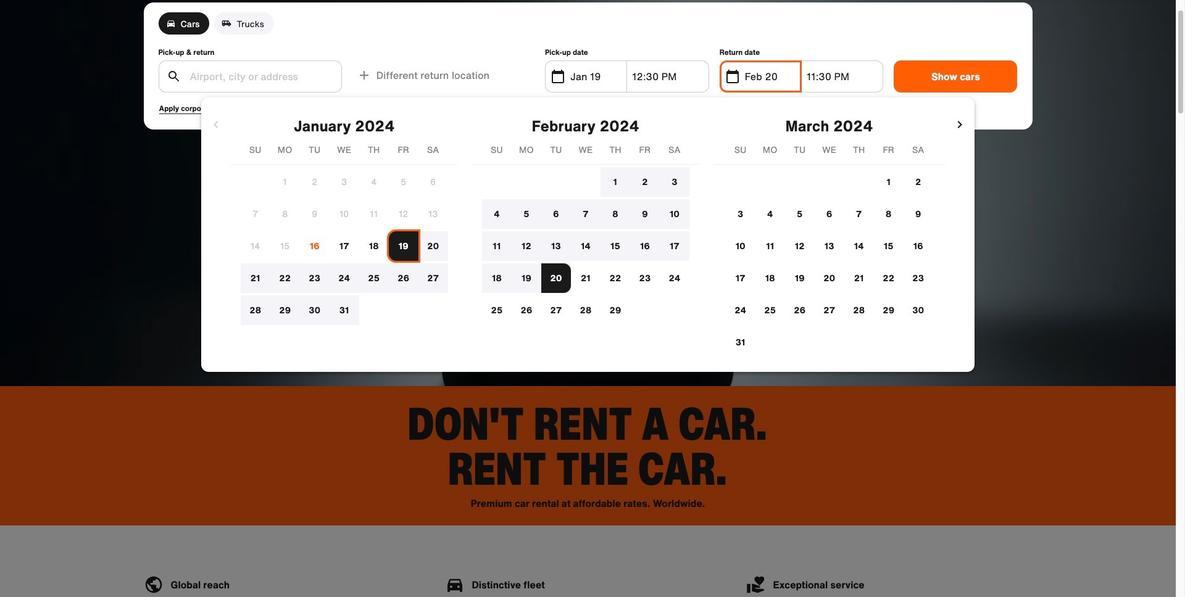 Task type: locate. For each thing, give the bounding box(es) containing it.
Airport, city or address text field
[[189, 61, 334, 92]]

0 horizontal spatial row group
[[231, 167, 458, 325]]

row
[[231, 167, 458, 197], [473, 167, 699, 197], [714, 167, 945, 197], [231, 199, 458, 229], [473, 199, 699, 229], [714, 199, 945, 229], [231, 231, 458, 261], [473, 231, 699, 261], [714, 231, 945, 261], [231, 264, 458, 293], [473, 264, 699, 293], [714, 264, 945, 293], [231, 296, 458, 325], [473, 296, 699, 325], [714, 296, 945, 325]]

premium car rental at affordable rates. worldwide. image
[[0, 0, 1176, 386]]

1 horizontal spatial row group
[[473, 167, 699, 325]]

2 horizontal spatial row group
[[714, 167, 945, 357]]

2 row group from the left
[[473, 167, 699, 325]]

row group
[[231, 167, 458, 325], [473, 167, 699, 325], [714, 167, 945, 357]]



Task type: describe. For each thing, give the bounding box(es) containing it.
3 row group from the left
[[714, 167, 945, 357]]

1 row group from the left
[[231, 167, 458, 325]]



